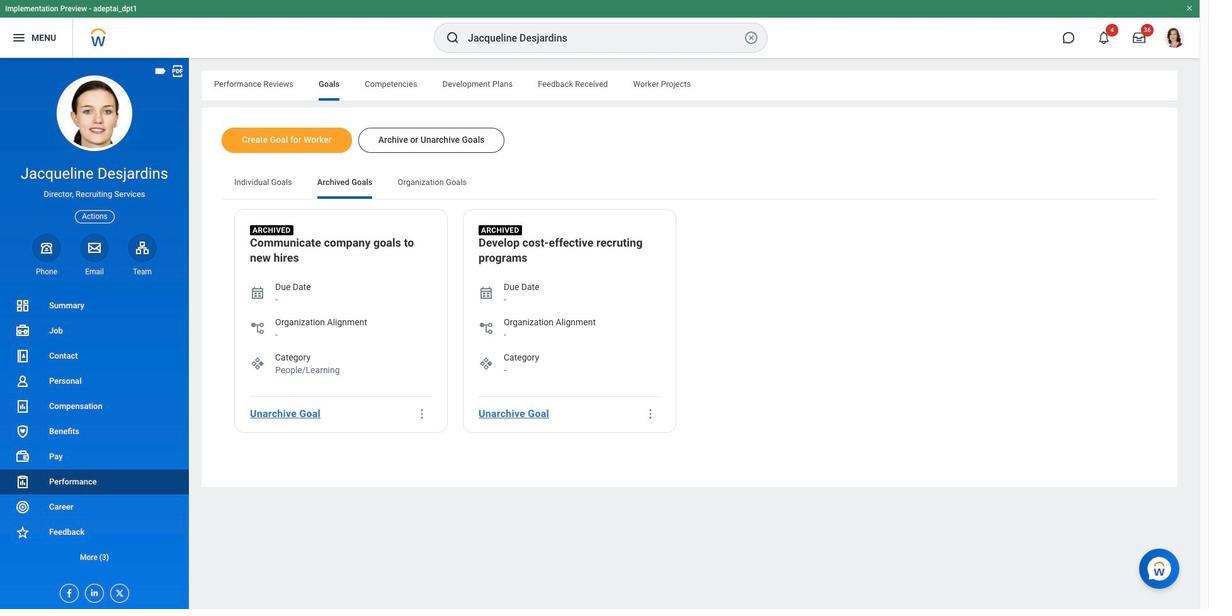 Task type: vqa. For each thing, say whether or not it's contained in the screenshot.
linkedin Image
yes



Task type: locate. For each thing, give the bounding box(es) containing it.
1 pattern image from the left
[[250, 356, 265, 372]]

x image
[[111, 585, 125, 599]]

pattern image
[[250, 356, 265, 372], [479, 356, 494, 372]]

1 horizontal spatial hierarchy parent image
[[479, 321, 494, 336]]

pay image
[[15, 450, 30, 465]]

- element
[[275, 293, 311, 306], [504, 293, 540, 306], [275, 329, 367, 341], [504, 329, 596, 341], [504, 364, 539, 377]]

1 calendar alt image from the left
[[250, 286, 265, 301]]

pattern image for 'hierarchy parent' image associated with communicate company goals to new hires element in the top left of the page
[[250, 356, 265, 372]]

1 horizontal spatial pattern image
[[479, 356, 494, 372]]

calendar alt image
[[250, 286, 265, 301], [479, 286, 494, 301]]

search image
[[445, 30, 460, 45]]

banner
[[0, 0, 1200, 58]]

personal image
[[15, 374, 30, 389]]

summary image
[[15, 299, 30, 314]]

2 calendar alt image from the left
[[479, 286, 494, 301]]

linkedin image
[[86, 585, 100, 598]]

list
[[0, 294, 189, 571]]

tag image
[[154, 64, 168, 78]]

1 horizontal spatial calendar alt image
[[479, 286, 494, 301]]

1 hierarchy parent image from the left
[[250, 321, 265, 336]]

contact image
[[15, 349, 30, 364]]

0 horizontal spatial hierarchy parent image
[[250, 321, 265, 336]]

1 vertical spatial tab list
[[222, 169, 1158, 199]]

0 horizontal spatial calendar alt image
[[250, 286, 265, 301]]

2 hierarchy parent image from the left
[[479, 321, 494, 336]]

tab list
[[202, 71, 1178, 101], [222, 169, 1158, 199]]

calendar alt image for the develop cost-effective recruting programs element
[[479, 286, 494, 301]]

communicate company goals to new hires element
[[250, 235, 432, 268]]

feedback image
[[15, 525, 30, 540]]

2 pattern image from the left
[[479, 356, 494, 372]]

view team image
[[135, 240, 150, 256]]

phone jacqueline desjardins element
[[32, 267, 61, 277]]

0 horizontal spatial pattern image
[[250, 356, 265, 372]]

performance image
[[15, 475, 30, 490]]

related actions vertical image
[[416, 408, 428, 421]]

inbox large image
[[1133, 31, 1146, 44]]

hierarchy parent image
[[250, 321, 265, 336], [479, 321, 494, 336]]



Task type: describe. For each thing, give the bounding box(es) containing it.
job image
[[15, 324, 30, 339]]

navigation pane region
[[0, 58, 189, 610]]

notifications large image
[[1098, 31, 1110, 44]]

hierarchy parent image for communicate company goals to new hires element in the top left of the page
[[250, 321, 265, 336]]

compensation image
[[15, 399, 30, 414]]

justify image
[[11, 30, 26, 45]]

profile logan mcneil image
[[1165, 28, 1185, 50]]

x circle image
[[744, 30, 759, 45]]

email jacqueline desjardins element
[[80, 267, 109, 277]]

develop cost-effective recruting programs element
[[479, 235, 661, 268]]

close environment banner image
[[1186, 4, 1194, 12]]

mail image
[[87, 240, 102, 256]]

team jacqueline desjardins element
[[128, 267, 157, 277]]

career image
[[15, 500, 30, 515]]

benefits image
[[15, 425, 30, 440]]

facebook image
[[60, 585, 74, 599]]

calendar alt image for communicate company goals to new hires element in the top left of the page
[[250, 286, 265, 301]]

hierarchy parent image for the develop cost-effective recruting programs element
[[479, 321, 494, 336]]

0 vertical spatial tab list
[[202, 71, 1178, 101]]

people/learning element
[[275, 364, 340, 377]]

Search Workday  search field
[[468, 24, 741, 52]]

pattern image for the develop cost-effective recruting programs element 'hierarchy parent' image
[[479, 356, 494, 372]]

phone image
[[38, 240, 55, 256]]

view printable version (pdf) image
[[171, 64, 185, 78]]



